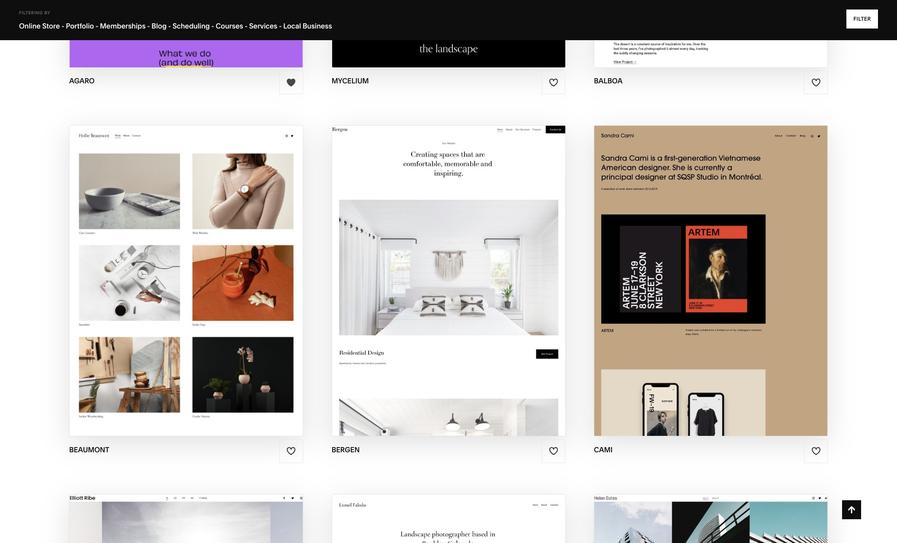 Task type: describe. For each thing, give the bounding box(es) containing it.
remove agaro from your favorites list image
[[286, 78, 296, 87]]

start for preview bergen
[[401, 264, 427, 274]]

services
[[249, 22, 277, 30]]

filtering by
[[19, 10, 50, 15]]

with for bergen
[[429, 264, 451, 274]]

mycelium image
[[332, 0, 565, 68]]

7 - from the left
[[279, 22, 282, 30]]

beaumont image
[[70, 126, 303, 437]]

cami image
[[595, 126, 828, 437]]

gates image
[[595, 495, 828, 544]]

preview for preview bergen
[[411, 281, 449, 291]]

2 vertical spatial bergen
[[332, 446, 360, 455]]

start with beaumont button
[[131, 258, 242, 281]]

blog
[[152, 22, 167, 30]]

preview cami link
[[680, 274, 743, 298]]

by
[[44, 10, 50, 15]]

start with beaumont
[[131, 264, 232, 274]]

2 vertical spatial beaumont
[[69, 446, 109, 455]]

with for cami
[[697, 264, 719, 274]]

start with cami button
[[669, 258, 753, 281]]

preview beaumont link
[[142, 274, 231, 298]]

bergen inside preview bergen link
[[451, 281, 486, 291]]

back to top image
[[847, 506, 857, 515]]

memberships
[[100, 22, 146, 30]]

2 - from the left
[[96, 22, 98, 30]]

filtering
[[19, 10, 43, 15]]

1 vertical spatial beaumont
[[181, 281, 231, 291]]

portfolio
[[66, 22, 94, 30]]

bergen image
[[332, 126, 565, 437]]

2 vertical spatial cami
[[594, 446, 613, 455]]

filter button
[[847, 10, 878, 29]]

preview bergen
[[411, 281, 486, 291]]

preview for preview beaumont
[[142, 281, 179, 291]]

cami inside preview cami "link"
[[720, 281, 743, 291]]



Task type: vqa. For each thing, say whether or not it's contained in the screenshot.
Up
no



Task type: locate. For each thing, give the bounding box(es) containing it.
online
[[19, 22, 41, 30]]

courses
[[216, 22, 243, 30]]

bergen inside the start with bergen button
[[453, 264, 488, 274]]

agaro image
[[70, 0, 303, 68]]

1 horizontal spatial with
[[429, 264, 451, 274]]

with up preview bergen
[[429, 264, 451, 274]]

add balboa to your favorites list image
[[811, 78, 821, 87]]

filter
[[854, 16, 871, 22]]

local
[[283, 22, 301, 30]]

add beaumont to your favorites list image
[[286, 447, 296, 456]]

scheduling
[[173, 22, 210, 30]]

business
[[303, 22, 332, 30]]

balboa image
[[595, 0, 828, 68]]

2 start from the left
[[401, 264, 427, 274]]

1 with from the left
[[159, 264, 181, 274]]

5 - from the left
[[211, 22, 214, 30]]

preview
[[142, 281, 179, 291], [411, 281, 449, 291], [680, 281, 717, 291]]

- right portfolio
[[96, 22, 98, 30]]

preview cami
[[680, 281, 743, 291]]

4 - from the left
[[168, 22, 171, 30]]

mycelium
[[332, 77, 369, 85]]

start with bergen button
[[401, 258, 497, 281]]

beaumont
[[183, 264, 232, 274], [181, 281, 231, 291], [69, 446, 109, 455]]

store
[[42, 22, 60, 30]]

2 with from the left
[[429, 264, 451, 274]]

2 horizontal spatial with
[[697, 264, 719, 274]]

1 horizontal spatial preview
[[411, 281, 449, 291]]

online store - portfolio - memberships - blog - scheduling - courses - services - local business
[[19, 22, 332, 30]]

3 - from the left
[[147, 22, 150, 30]]

add bergen to your favorites list image
[[549, 447, 558, 456]]

0 vertical spatial beaumont
[[183, 264, 232, 274]]

- right courses
[[245, 22, 248, 30]]

start with bergen
[[401, 264, 488, 274]]

preview down start with beaumont
[[142, 281, 179, 291]]

cami inside "start with cami" button
[[721, 264, 744, 274]]

preview bergen link
[[411, 274, 486, 298]]

balboa
[[594, 77, 623, 85]]

- left blog
[[147, 22, 150, 30]]

3 with from the left
[[697, 264, 719, 274]]

3 start from the left
[[669, 264, 695, 274]]

cami
[[721, 264, 744, 274], [720, 281, 743, 291], [594, 446, 613, 455]]

2 horizontal spatial preview
[[680, 281, 717, 291]]

falodu image
[[332, 495, 565, 544]]

with up preview beaumont
[[159, 264, 181, 274]]

add mycelium to your favorites list image
[[549, 78, 558, 87]]

0 horizontal spatial start
[[131, 264, 157, 274]]

bergen
[[453, 264, 488, 274], [451, 281, 486, 291], [332, 446, 360, 455]]

6 - from the left
[[245, 22, 248, 30]]

2 preview from the left
[[411, 281, 449, 291]]

2 horizontal spatial start
[[669, 264, 695, 274]]

1 vertical spatial bergen
[[451, 281, 486, 291]]

preview for preview cami
[[680, 281, 717, 291]]

with
[[159, 264, 181, 274], [429, 264, 451, 274], [697, 264, 719, 274]]

1 - from the left
[[62, 22, 64, 30]]

1 horizontal spatial start
[[401, 264, 427, 274]]

start for preview cami
[[669, 264, 695, 274]]

beaumont inside button
[[183, 264, 232, 274]]

3 preview from the left
[[680, 281, 717, 291]]

1 start from the left
[[131, 264, 157, 274]]

agaro
[[69, 77, 95, 85]]

0 vertical spatial bergen
[[453, 264, 488, 274]]

preview beaumont
[[142, 281, 231, 291]]

-
[[62, 22, 64, 30], [96, 22, 98, 30], [147, 22, 150, 30], [168, 22, 171, 30], [211, 22, 214, 30], [245, 22, 248, 30], [279, 22, 282, 30]]

elliott image
[[70, 495, 303, 544]]

with up preview cami
[[697, 264, 719, 274]]

1 vertical spatial cami
[[720, 281, 743, 291]]

0 horizontal spatial with
[[159, 264, 181, 274]]

start with cami
[[669, 264, 744, 274]]

- left local
[[279, 22, 282, 30]]

with for beaumont
[[159, 264, 181, 274]]

- right store
[[62, 22, 64, 30]]

preview down start with cami
[[680, 281, 717, 291]]

preview down start with bergen
[[411, 281, 449, 291]]

0 horizontal spatial preview
[[142, 281, 179, 291]]

start
[[131, 264, 157, 274], [401, 264, 427, 274], [669, 264, 695, 274]]

0 vertical spatial cami
[[721, 264, 744, 274]]

- right blog
[[168, 22, 171, 30]]

start for preview beaumont
[[131, 264, 157, 274]]

add cami to your favorites list image
[[811, 447, 821, 456]]

- left courses
[[211, 22, 214, 30]]

1 preview from the left
[[142, 281, 179, 291]]

preview inside "link"
[[680, 281, 717, 291]]



